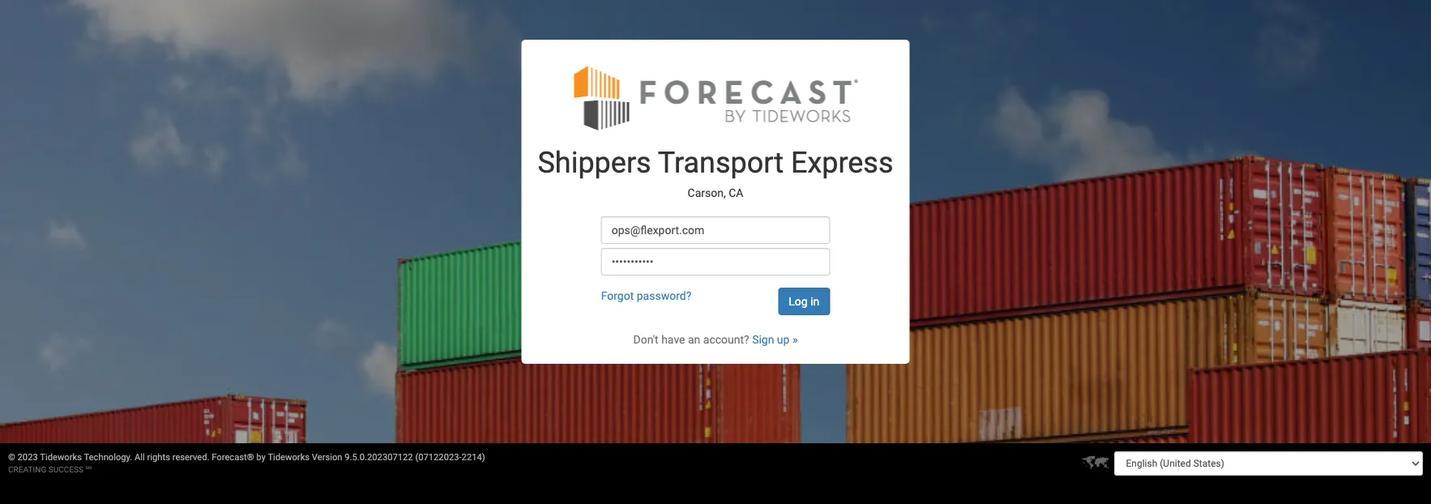 Task type: locate. For each thing, give the bounding box(es) containing it.
sign
[[752, 333, 775, 346]]

forgot
[[601, 289, 634, 302]]

Password password field
[[601, 248, 830, 275]]

express
[[791, 146, 894, 180]]

1 tideworks from the left
[[40, 452, 82, 463]]

rights
[[147, 452, 170, 463]]

reserved.
[[172, 452, 210, 463]]

success
[[48, 465, 84, 474]]

account?
[[704, 333, 750, 346]]

forgot password? log in
[[601, 289, 820, 308]]

log in button
[[779, 288, 830, 315]]

tideworks right by
[[268, 452, 310, 463]]

in
[[811, 295, 820, 308]]

don't
[[634, 333, 659, 346]]

tideworks
[[40, 452, 82, 463], [268, 452, 310, 463]]

an
[[688, 333, 701, 346]]

0 horizontal spatial tideworks
[[40, 452, 82, 463]]

creating
[[8, 465, 46, 474]]

up
[[777, 333, 790, 346]]

password?
[[637, 289, 692, 302]]

1 horizontal spatial tideworks
[[268, 452, 310, 463]]

ca
[[729, 187, 744, 200]]

2 tideworks from the left
[[268, 452, 310, 463]]

version
[[312, 452, 343, 463]]

(07122023-
[[415, 452, 462, 463]]

»
[[793, 333, 798, 346]]

technology.
[[84, 452, 132, 463]]

tideworks up the "success"
[[40, 452, 82, 463]]



Task type: describe. For each thing, give the bounding box(es) containing it.
by
[[256, 452, 266, 463]]

Email or username text field
[[601, 216, 830, 244]]

2214)
[[462, 452, 485, 463]]

℠
[[86, 465, 92, 474]]

log
[[789, 295, 808, 308]]

forecast® by tideworks image
[[574, 64, 858, 131]]

2023
[[17, 452, 38, 463]]

forecast®
[[212, 452, 254, 463]]

© 2023 tideworks technology. all rights reserved. forecast® by tideworks version 9.5.0.202307122 (07122023-2214) creating success ℠
[[8, 452, 485, 474]]

have
[[662, 333, 686, 346]]

don't have an account? sign up »
[[634, 333, 798, 346]]

sign up » link
[[752, 333, 798, 346]]

all
[[135, 452, 145, 463]]

carson,
[[688, 187, 726, 200]]

©
[[8, 452, 15, 463]]

shippers transport express carson, ca
[[538, 146, 894, 200]]

forgot password? link
[[601, 289, 692, 302]]

9.5.0.202307122
[[345, 452, 413, 463]]

shippers
[[538, 146, 652, 180]]

transport
[[658, 146, 784, 180]]



